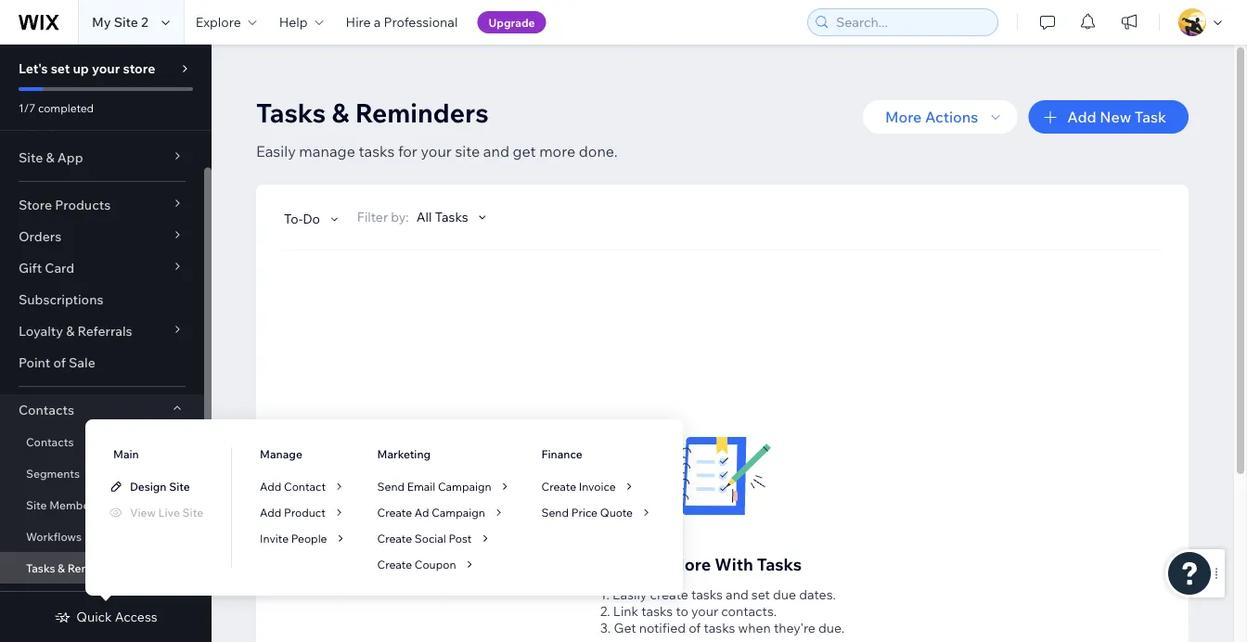 Task type: describe. For each thing, give the bounding box(es) containing it.
site left "2"
[[114, 14, 138, 30]]

create coupon button
[[377, 556, 479, 573]]

when
[[739, 620, 771, 636]]

help button
[[268, 0, 335, 45]]

quick access button
[[54, 609, 158, 626]]

people
[[291, 531, 327, 545]]

segments
[[26, 466, 80, 480]]

create for create ad campaign
[[377, 505, 412, 519]]

tasks down do more with tasks
[[692, 587, 723, 603]]

2
[[141, 14, 148, 30]]

quote
[[600, 505, 633, 519]]

hire
[[346, 14, 371, 30]]

home link
[[0, 110, 204, 142]]

completed
[[38, 101, 94, 115]]

site members
[[26, 498, 99, 512]]

they're
[[774, 620, 816, 636]]

upgrade button
[[478, 11, 546, 33]]

add for add new task
[[1068, 108, 1097, 126]]

site inside popup button
[[19, 149, 43, 166]]

a
[[374, 14, 381, 30]]

referrals
[[78, 323, 132, 339]]

1 vertical spatial your
[[421, 142, 452, 161]]

gift
[[19, 260, 42, 276]]

with
[[715, 554, 754, 575]]

for
[[398, 142, 418, 161]]

create
[[650, 587, 689, 603]]

site down segments
[[26, 498, 47, 512]]

add product button
[[260, 504, 348, 521]]

send price quote button
[[542, 504, 655, 521]]

contacts for contacts popup button
[[19, 402, 74, 418]]

more
[[539, 142, 576, 161]]

create ad campaign
[[377, 505, 485, 519]]

loyalty
[[19, 323, 63, 339]]

3.
[[600, 620, 611, 636]]

to-do
[[284, 211, 320, 227]]

site
[[455, 142, 480, 161]]

and inside '1. easily create tasks and set due dates. 2. link tasks to your contacts. 3. get notified of tasks when they're due.'
[[726, 587, 749, 603]]

professional
[[384, 14, 458, 30]]

1.
[[600, 587, 610, 603]]

set inside '1. easily create tasks and set due dates. 2. link tasks to your contacts. 3. get notified of tasks when they're due.'
[[752, 587, 770, 603]]

& up 'manage'
[[332, 96, 349, 129]]

do inside button
[[303, 211, 320, 227]]

create invoice button
[[542, 478, 638, 495]]

my site 2
[[92, 14, 148, 30]]

your inside '1. easily create tasks and set due dates. 2. link tasks to your contacts. 3. get notified of tasks when they're due.'
[[692, 603, 719, 620]]

contacts link
[[0, 426, 204, 458]]

let's set up your store
[[19, 60, 155, 77]]

of inside sidebar element
[[53, 355, 66, 371]]

email
[[407, 479, 436, 493]]

gift card
[[19, 260, 74, 276]]

set inside sidebar element
[[51, 60, 70, 77]]

your inside sidebar element
[[92, 60, 120, 77]]

1 vertical spatial do
[[643, 554, 666, 575]]

product
[[284, 505, 326, 519]]

contact
[[284, 479, 326, 493]]

add contact
[[260, 479, 326, 493]]

subscriptions link
[[0, 284, 204, 316]]

workflows
[[26, 530, 82, 544]]

send price quote
[[542, 505, 633, 519]]

create for create coupon
[[377, 557, 412, 571]]

add product
[[260, 505, 326, 519]]

products
[[55, 197, 111, 213]]

segments link
[[0, 458, 204, 489]]

add new task
[[1068, 108, 1167, 126]]

task
[[1135, 108, 1167, 126]]

tasks inside "link"
[[26, 561, 55, 575]]

actions
[[926, 108, 979, 126]]

add for add contact
[[260, 479, 282, 493]]

sale
[[69, 355, 95, 371]]

create social post button
[[377, 530, 494, 547]]

site members link
[[0, 489, 204, 521]]

loyalty & referrals
[[19, 323, 132, 339]]

invite
[[260, 531, 289, 545]]

send for send price quote
[[542, 505, 569, 519]]

coupon
[[415, 557, 456, 571]]

1/7 completed
[[19, 101, 94, 115]]

home
[[19, 118, 55, 134]]

explore
[[196, 14, 241, 30]]

easily inside '1. easily create tasks and set due dates. 2. link tasks to your contacts. 3. get notified of tasks when they're due.'
[[613, 587, 647, 603]]

get
[[513, 142, 536, 161]]

card
[[45, 260, 74, 276]]

view live site
[[130, 505, 203, 519]]

by:
[[391, 209, 409, 225]]

due
[[773, 587, 797, 603]]

live
[[158, 505, 180, 519]]

tasks inside button
[[435, 209, 468, 225]]

tasks up 'manage'
[[256, 96, 326, 129]]

create social post
[[377, 531, 472, 545]]

due.
[[819, 620, 845, 636]]

send for send email campaign
[[377, 479, 405, 493]]

dates.
[[799, 587, 836, 603]]

to
[[676, 603, 689, 620]]

upgrade
[[489, 15, 535, 29]]

gift card button
[[0, 253, 204, 284]]

price
[[572, 505, 598, 519]]



Task type: vqa. For each thing, say whether or not it's contained in the screenshot.
are in Manage Google Ads Can make limited campaign changes. To make changes related to ad credits, 'Manage Billing' permissions are required.
no



Task type: locate. For each thing, give the bounding box(es) containing it.
up
[[73, 60, 89, 77]]

2 horizontal spatial your
[[692, 603, 719, 620]]

link
[[614, 603, 639, 620]]

0 vertical spatial tasks & reminders
[[256, 96, 489, 129]]

all
[[417, 209, 432, 225]]

your right to
[[692, 603, 719, 620]]

do left filter
[[303, 211, 320, 227]]

0 horizontal spatial more
[[670, 554, 711, 575]]

add up invite
[[260, 505, 282, 519]]

quick access
[[76, 609, 158, 625]]

get
[[614, 620, 636, 636]]

send email campaign
[[377, 479, 492, 493]]

ad
[[415, 505, 429, 519]]

0 vertical spatial more
[[886, 108, 922, 126]]

Search... field
[[831, 9, 992, 35]]

1 vertical spatial reminders
[[67, 561, 124, 575]]

social
[[415, 531, 446, 545]]

0 vertical spatial and
[[483, 142, 510, 161]]

set left 'up'
[[51, 60, 70, 77]]

manage
[[299, 142, 355, 161]]

and
[[483, 142, 510, 161], [726, 587, 749, 603]]

add inside "add contact" button
[[260, 479, 282, 493]]

site right live
[[182, 505, 203, 519]]

hire a professional
[[346, 14, 458, 30]]

orders
[[19, 228, 61, 245]]

add inside "add product" button
[[260, 505, 282, 519]]

contacts up segments
[[26, 435, 74, 449]]

send
[[377, 479, 405, 493], [542, 505, 569, 519]]

members
[[49, 498, 99, 512]]

& inside "link"
[[58, 561, 65, 575]]

create ad campaign button
[[377, 504, 508, 521]]

create invoice
[[542, 479, 616, 493]]

0 horizontal spatial reminders
[[67, 561, 124, 575]]

and left get
[[483, 142, 510, 161]]

contacts inside popup button
[[19, 402, 74, 418]]

1 horizontal spatial easily
[[613, 587, 647, 603]]

contacts
[[19, 402, 74, 418], [26, 435, 74, 449]]

& left app
[[46, 149, 54, 166]]

workflows link
[[0, 521, 204, 552]]

orders button
[[0, 221, 204, 253]]

0 vertical spatial set
[[51, 60, 70, 77]]

1 horizontal spatial and
[[726, 587, 749, 603]]

app
[[57, 149, 83, 166]]

create for create social post
[[377, 531, 412, 545]]

campaign up create ad campaign button
[[438, 479, 492, 493]]

easily up link
[[613, 587, 647, 603]]

1 horizontal spatial reminders
[[355, 96, 489, 129]]

your
[[92, 60, 120, 77], [421, 142, 452, 161], [692, 603, 719, 620]]

contacts for contacts 'link'
[[26, 435, 74, 449]]

1 horizontal spatial your
[[421, 142, 452, 161]]

tasks & reminders down workflows on the bottom of page
[[26, 561, 124, 575]]

add new task button
[[1029, 100, 1189, 134]]

tasks right all
[[435, 209, 468, 225]]

to-
[[284, 211, 303, 227]]

add left new
[[1068, 108, 1097, 126]]

1 vertical spatial easily
[[613, 587, 647, 603]]

0 vertical spatial send
[[377, 479, 405, 493]]

your right 'up'
[[92, 60, 120, 77]]

marketing
[[377, 447, 431, 461]]

create down create social post at the bottom left
[[377, 557, 412, 571]]

campaign for send email campaign
[[438, 479, 492, 493]]

site & app button
[[0, 142, 204, 174]]

0 vertical spatial do
[[303, 211, 320, 227]]

campaign for create ad campaign
[[432, 505, 485, 519]]

1 horizontal spatial set
[[752, 587, 770, 603]]

store
[[123, 60, 155, 77]]

campaign inside create ad campaign button
[[432, 505, 485, 519]]

done.
[[579, 142, 618, 161]]

create for create invoice
[[542, 479, 577, 493]]

1 vertical spatial of
[[689, 620, 701, 636]]

1 vertical spatial more
[[670, 554, 711, 575]]

of inside '1. easily create tasks and set due dates. 2. link tasks to your contacts. 3. get notified of tasks when they're due.'
[[689, 620, 701, 636]]

of left sale
[[53, 355, 66, 371]]

tasks left for at the top left of page
[[359, 142, 395, 161]]

more up create
[[670, 554, 711, 575]]

point of sale link
[[0, 347, 204, 379]]

& for loyalty & referrals popup button
[[66, 323, 75, 339]]

1 horizontal spatial tasks & reminders
[[256, 96, 489, 129]]

tasks & reminders up for at the top left of page
[[256, 96, 489, 129]]

new
[[1100, 108, 1132, 126]]

& right loyalty
[[66, 323, 75, 339]]

more inside button
[[886, 108, 922, 126]]

0 vertical spatial of
[[53, 355, 66, 371]]

view live site button
[[108, 504, 203, 521]]

& for "tasks & reminders" "link"
[[58, 561, 65, 575]]

0 vertical spatial reminders
[[355, 96, 489, 129]]

0 horizontal spatial send
[[377, 479, 405, 493]]

tasks down workflows on the bottom of page
[[26, 561, 55, 575]]

design site
[[130, 479, 190, 493]]

0 horizontal spatial of
[[53, 355, 66, 371]]

0 vertical spatial add
[[1068, 108, 1097, 126]]

loyalty & referrals button
[[0, 316, 204, 347]]

view
[[130, 505, 156, 519]]

2 vertical spatial add
[[260, 505, 282, 519]]

0 vertical spatial campaign
[[438, 479, 492, 493]]

campaign
[[438, 479, 492, 493], [432, 505, 485, 519]]

do more with tasks
[[643, 554, 802, 575]]

tasks up "due" on the bottom right of the page
[[757, 554, 802, 575]]

1 horizontal spatial send
[[542, 505, 569, 519]]

create down finance
[[542, 479, 577, 493]]

invite people button
[[260, 530, 350, 547]]

sidebar element
[[0, 45, 212, 642]]

site
[[114, 14, 138, 30], [19, 149, 43, 166], [169, 479, 190, 493], [26, 498, 47, 512], [182, 505, 203, 519]]

more
[[886, 108, 922, 126], [670, 554, 711, 575]]

add contact button
[[260, 478, 348, 495]]

create up create coupon
[[377, 531, 412, 545]]

send left 'price'
[[542, 505, 569, 519]]

0 horizontal spatial tasks & reminders
[[26, 561, 124, 575]]

0 vertical spatial your
[[92, 60, 120, 77]]

site up live
[[169, 479, 190, 493]]

campaign up post
[[432, 505, 485, 519]]

of right notified
[[689, 620, 701, 636]]

1 vertical spatial and
[[726, 587, 749, 603]]

reminders
[[355, 96, 489, 129], [67, 561, 124, 575]]

tasks up notified
[[642, 603, 673, 620]]

tasks down 'contacts.'
[[704, 620, 736, 636]]

site & app
[[19, 149, 83, 166]]

subscriptions
[[19, 292, 103, 308]]

site down home
[[19, 149, 43, 166]]

easily left 'manage'
[[256, 142, 296, 161]]

0 horizontal spatial do
[[303, 211, 320, 227]]

1/7
[[19, 101, 36, 115]]

0 horizontal spatial easily
[[256, 142, 296, 161]]

of
[[53, 355, 66, 371], [689, 620, 701, 636]]

1 vertical spatial tasks & reminders
[[26, 561, 124, 575]]

0 horizontal spatial set
[[51, 60, 70, 77]]

1 vertical spatial set
[[752, 587, 770, 603]]

filter
[[357, 209, 388, 225]]

and up 'contacts.'
[[726, 587, 749, 603]]

send left email
[[377, 479, 405, 493]]

set up 'contacts.'
[[752, 587, 770, 603]]

store products
[[19, 197, 111, 213]]

all tasks
[[417, 209, 468, 225]]

1 vertical spatial send
[[542, 505, 569, 519]]

main
[[113, 447, 139, 461]]

quick
[[76, 609, 112, 625]]

your right for at the top left of page
[[421, 142, 452, 161]]

store products button
[[0, 189, 204, 221]]

reminders up for at the top left of page
[[355, 96, 489, 129]]

point of sale
[[19, 355, 95, 371]]

tasks
[[256, 96, 326, 129], [435, 209, 468, 225], [757, 554, 802, 575], [26, 561, 55, 575]]

finance
[[542, 447, 583, 461]]

2 vertical spatial your
[[692, 603, 719, 620]]

reminders inside "link"
[[67, 561, 124, 575]]

tasks & reminders
[[256, 96, 489, 129], [26, 561, 124, 575]]

1 horizontal spatial more
[[886, 108, 922, 126]]

0 vertical spatial contacts
[[19, 402, 74, 418]]

reminders down workflows link
[[67, 561, 124, 575]]

filter by:
[[357, 209, 409, 225]]

design site button
[[108, 478, 190, 495]]

tasks & reminders inside "link"
[[26, 561, 124, 575]]

2.
[[600, 603, 611, 620]]

add inside add new task button
[[1068, 108, 1097, 126]]

do up create
[[643, 554, 666, 575]]

tasks & reminders link
[[0, 552, 204, 584]]

contacts down point of sale
[[19, 402, 74, 418]]

1 vertical spatial contacts
[[26, 435, 74, 449]]

hire a professional link
[[335, 0, 469, 45]]

0 horizontal spatial your
[[92, 60, 120, 77]]

to-do button
[[284, 211, 342, 227]]

& for site & app popup button in the top of the page
[[46, 149, 54, 166]]

easily
[[256, 142, 296, 161], [613, 587, 647, 603]]

post
[[449, 531, 472, 545]]

& down workflows on the bottom of page
[[58, 561, 65, 575]]

1 vertical spatial add
[[260, 479, 282, 493]]

access
[[115, 609, 158, 625]]

&
[[332, 96, 349, 129], [46, 149, 54, 166], [66, 323, 75, 339], [58, 561, 65, 575]]

send email campaign button
[[377, 478, 514, 495]]

contacts inside 'link'
[[26, 435, 74, 449]]

manage
[[260, 447, 303, 461]]

more actions
[[886, 108, 979, 126]]

0 vertical spatial easily
[[256, 142, 296, 161]]

create left 'ad' at the bottom
[[377, 505, 412, 519]]

1 vertical spatial campaign
[[432, 505, 485, 519]]

contacts button
[[0, 395, 204, 426]]

1 horizontal spatial do
[[643, 554, 666, 575]]

0 horizontal spatial and
[[483, 142, 510, 161]]

campaign inside send email campaign button
[[438, 479, 492, 493]]

add down "manage" at the bottom left of the page
[[260, 479, 282, 493]]

create inside "button"
[[377, 531, 412, 545]]

1 horizontal spatial of
[[689, 620, 701, 636]]

add for add product
[[260, 505, 282, 519]]

more left actions
[[886, 108, 922, 126]]

store
[[19, 197, 52, 213]]



